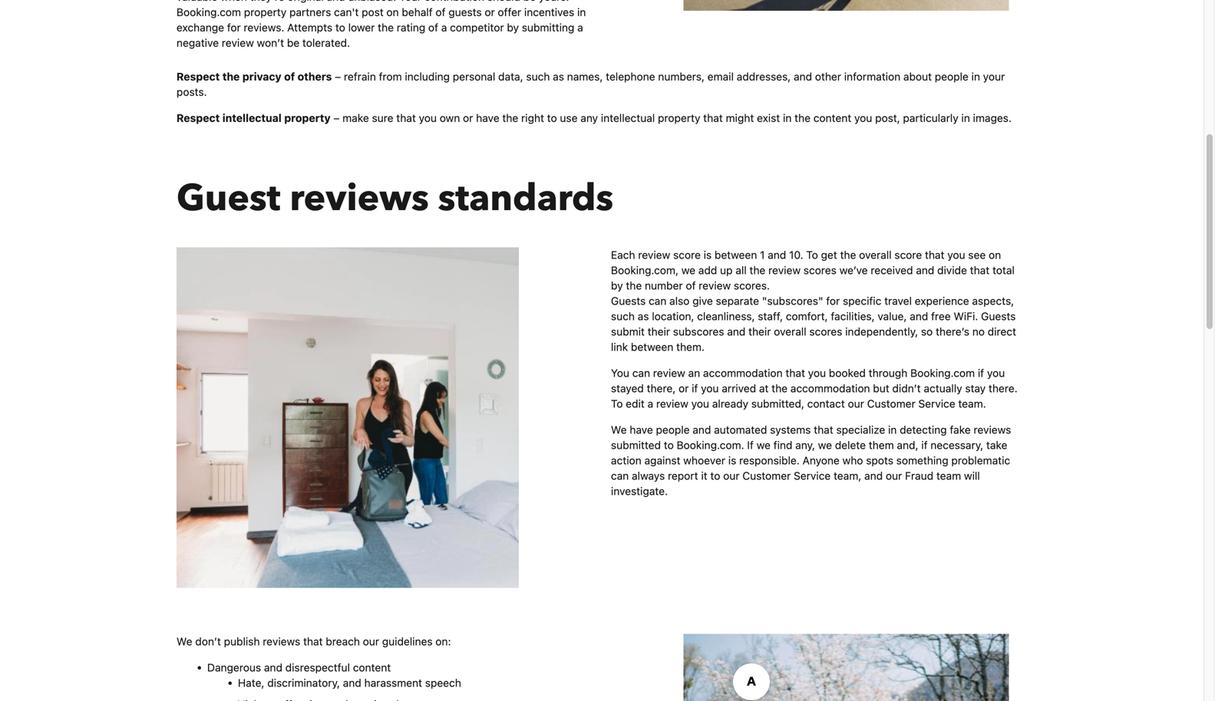Task type: vqa. For each thing, say whether or not it's contained in the screenshot.
topmost the Customer
yes



Task type: describe. For each thing, give the bounding box(es) containing it.
contact
[[808, 398, 845, 410]]

aspects,
[[973, 295, 1015, 307]]

you inside each review score is between 1 and 10. to get the overall score that you see on booking.com, we add up all the review scores we've received and divide that total by the number of review scores. guests can also give separate "subscores" for specific travel experience aspects, such as location, cleanliness, staff, comfort, facilities, value, and free wifi. guests submit their subscores and their overall scores independently, so there's no direct link between them.
[[948, 249, 966, 261]]

already
[[712, 398, 749, 410]]

respect for respect the privacy of others
[[177, 70, 220, 83]]

link
[[611, 341, 628, 353]]

we for we have people and automated systems that specialize in detecting fake reviews submitted to booking.com. if we find any, we delete them and, if necessary, take action against whoever is responsible. anyone who spots something problematic can always report it to our customer service team, and our fraud team will investigate.
[[611, 424, 627, 436]]

add
[[699, 264, 718, 277]]

10.
[[789, 249, 804, 261]]

0 horizontal spatial guests
[[611, 295, 646, 307]]

edit
[[626, 398, 645, 410]]

the left privacy
[[223, 70, 240, 83]]

free
[[932, 310, 951, 323]]

posts.
[[177, 86, 207, 98]]

staff,
[[758, 310, 783, 323]]

harassment
[[364, 677, 422, 690]]

have inside we have people and automated systems that specialize in detecting fake reviews submitted to booking.com. if we find any, we delete them and, if necessary, take action against whoever is responsible. anyone who spots something problematic can always report it to our customer service team, and our fraud team will investigate.
[[630, 424, 653, 436]]

is inside each review score is between 1 and 10. to get the overall score that you see on booking.com, we add up all the review scores we've received and divide that total by the number of review scores. guests can also give separate "subscores" for specific travel experience aspects, such as location, cleanliness, staff, comfort, facilities, value, and free wifi. guests submit their subscores and their overall scores independently, so there's no direct link between them.
[[704, 249, 712, 261]]

disrespectful
[[285, 662, 350, 674]]

our right it
[[724, 470, 740, 483]]

hate, discriminatory, and harassment speech
[[238, 677, 461, 690]]

it
[[701, 470, 708, 483]]

number
[[645, 279, 683, 292]]

2 horizontal spatial we
[[818, 439, 832, 452]]

personal
[[453, 70, 496, 83]]

report
[[668, 470, 699, 483]]

you left already
[[692, 398, 710, 410]]

2 intellectual from the left
[[601, 112, 655, 125]]

2 vertical spatial reviews
[[263, 636, 300, 648]]

each review score is between 1 and 10. to get the overall score that you see on booking.com, we add up all the review scores we've received and divide that total by the number of review scores. guests can also give separate "subscores" for specific travel experience aspects, such as location, cleanliness, staff, comfort, facilities, value, and free wifi. guests submit their subscores and their overall scores independently, so there's no direct link between them.
[[611, 249, 1017, 353]]

that down see
[[970, 264, 990, 277]]

don't
[[195, 636, 221, 648]]

in right exist
[[783, 112, 792, 125]]

responsible.
[[740, 454, 800, 467]]

1 their from the left
[[648, 325, 670, 338]]

1 horizontal spatial accommodation
[[791, 382, 870, 395]]

the down 1 in the right of the page
[[750, 264, 766, 277]]

that left might
[[704, 112, 723, 125]]

against
[[645, 454, 681, 467]]

0 vertical spatial between
[[715, 249, 757, 261]]

take
[[987, 439, 1008, 452]]

numbers,
[[658, 70, 705, 83]]

stayed
[[611, 382, 644, 395]]

– inside – refrain from including personal data, such as names, telephone numbers, email addresses, and other information about people in your posts.
[[335, 70, 341, 83]]

that up the disrespectful
[[303, 636, 323, 648]]

0 vertical spatial overall
[[859, 249, 892, 261]]

people inside – refrain from including personal data, such as names, telephone numbers, email addresses, and other information about people in your posts.
[[935, 70, 969, 83]]

you
[[611, 367, 630, 380]]

1 vertical spatial overall
[[774, 325, 807, 338]]

will
[[965, 470, 980, 483]]

problematic
[[952, 454, 1011, 467]]

in inside we have people and automated systems that specialize in detecting fake reviews submitted to booking.com. if we find any, we delete them and, if necessary, take action against whoever is responsible. anyone who spots something problematic can always report it to our customer service team, and our fraud team will investigate.
[[889, 424, 897, 436]]

discriminatory,
[[267, 677, 340, 690]]

give
[[693, 295, 713, 307]]

and down spots
[[865, 470, 883, 483]]

1 score from the left
[[674, 249, 701, 261]]

them
[[869, 439, 894, 452]]

at
[[759, 382, 769, 395]]

and left divide
[[916, 264, 935, 277]]

specific
[[843, 295, 882, 307]]

comfort,
[[786, 310, 828, 323]]

the right by
[[626, 279, 642, 292]]

and up booking.com.
[[693, 424, 711, 436]]

such inside – refrain from including personal data, such as names, telephone numbers, email addresses, and other information about people in your posts.
[[526, 70, 550, 83]]

1 vertical spatial –
[[334, 112, 340, 125]]

telephone
[[606, 70, 656, 83]]

team
[[937, 470, 962, 483]]

0 vertical spatial reviews
[[290, 174, 429, 224]]

we don't publish reviews that breach our guidelines on:
[[177, 636, 451, 648]]

subscores
[[673, 325, 725, 338]]

if inside we have people and automated systems that specialize in detecting fake reviews submitted to booking.com. if we find any, we delete them and, if necessary, take action against whoever is responsible. anyone who spots something problematic can always report it to our customer service team, and our fraud team will investigate.
[[922, 439, 928, 452]]

actually
[[924, 382, 963, 395]]

exist
[[757, 112, 780, 125]]

a
[[648, 398, 654, 410]]

email
[[708, 70, 734, 83]]

fraud
[[905, 470, 934, 483]]

own
[[440, 112, 460, 125]]

see
[[969, 249, 986, 261]]

there,
[[647, 382, 676, 395]]

in inside – refrain from including personal data, such as names, telephone numbers, email addresses, and other information about people in your posts.
[[972, 70, 981, 83]]

2 their from the left
[[749, 325, 771, 338]]

data,
[[498, 70, 523, 83]]

so
[[921, 325, 933, 338]]

of inside each review score is between 1 and 10. to get the overall score that you see on booking.com, we add up all the review scores we've received and divide that total by the number of review scores. guests can also give separate "subscores" for specific travel experience aspects, such as location, cleanliness, staff, comfort, facilities, value, and free wifi. guests submit their subscores and their overall scores independently, so there's no direct link between them.
[[686, 279, 696, 292]]

0 vertical spatial of
[[284, 70, 295, 83]]

guest reviews standards
[[177, 174, 614, 224]]

cleanliness,
[[697, 310, 755, 323]]

review down add
[[699, 279, 731, 292]]

divide
[[938, 264, 968, 277]]

customer inside you can review an accommodation that you booked through booking.com if you stayed there, or if you arrived at the accommodation but didn't actually stay there. to edit a review you already submitted, contact our customer service team.
[[868, 398, 916, 410]]

review up booking.com,
[[638, 249, 671, 261]]

breach
[[326, 636, 360, 648]]

no
[[973, 325, 985, 338]]

"subscores"
[[762, 295, 824, 307]]

the right exist
[[795, 112, 811, 125]]

review down the there, at right
[[657, 398, 689, 410]]

particularly
[[903, 112, 959, 125]]

1 vertical spatial if
[[692, 382, 698, 395]]

guest
[[177, 174, 281, 224]]

and down the disrespectful
[[343, 677, 362, 690]]

0 horizontal spatial between
[[631, 341, 674, 353]]

dangerous and disrespectful content
[[207, 662, 391, 674]]

in left images.
[[962, 112, 971, 125]]

booking.com,
[[611, 264, 679, 277]]

you left 'booked'
[[808, 367, 826, 380]]

value,
[[878, 310, 907, 323]]

total
[[993, 264, 1015, 277]]

you left the own at the top
[[419, 112, 437, 125]]

find
[[774, 439, 793, 452]]

the inside you can review an accommodation that you booked through booking.com if you stayed there, or if you arrived at the accommodation but didn't actually stay there. to edit a review you already submitted, contact our customer service team.
[[772, 382, 788, 395]]

is inside we have people and automated systems that specialize in detecting fake reviews submitted to booking.com. if we find any, we delete them and, if necessary, take action against whoever is responsible. anyone who spots something problematic can always report it to our customer service team, and our fraud team will investigate.
[[729, 454, 737, 467]]

we've
[[840, 264, 868, 277]]

any,
[[796, 439, 816, 452]]

2 vertical spatial to
[[711, 470, 721, 483]]

that inside we have people and automated systems that specialize in detecting fake reviews submitted to booking.com. if we find any, we delete them and, if necessary, take action against whoever is responsible. anyone who spots something problematic can always report it to our customer service team, and our fraud team will investigate.
[[814, 424, 834, 436]]

specialize
[[837, 424, 886, 436]]

0 horizontal spatial or
[[463, 112, 473, 125]]

team,
[[834, 470, 862, 483]]

experience
[[915, 295, 970, 307]]

respect for respect intellectual property – make sure that you own or have the right to use any intellectual property that might exist in the content you post, particularly in images.
[[177, 112, 220, 125]]

automated
[[714, 424, 768, 436]]

get
[[821, 249, 838, 261]]

other
[[815, 70, 842, 83]]

the up we've
[[841, 249, 857, 261]]

from
[[379, 70, 402, 83]]

that right sure
[[397, 112, 416, 125]]

reviews inside we have people and automated systems that specialize in detecting fake reviews submitted to booking.com. if we find any, we delete them and, if necessary, take action against whoever is responsible. anyone who spots something problematic can always report it to our customer service team, and our fraud team will investigate.
[[974, 424, 1012, 436]]

might
[[726, 112, 754, 125]]



Task type: locate. For each thing, give the bounding box(es) containing it.
1 horizontal spatial content
[[814, 112, 852, 125]]

as left names,
[[553, 70, 564, 83]]

1 vertical spatial of
[[686, 279, 696, 292]]

0 vertical spatial content
[[814, 112, 852, 125]]

0 vertical spatial respect
[[177, 70, 220, 83]]

customer
[[868, 398, 916, 410], [743, 470, 791, 483]]

accommodation up contact
[[791, 382, 870, 395]]

2 vertical spatial can
[[611, 470, 629, 483]]

guests down by
[[611, 295, 646, 307]]

1 vertical spatial is
[[729, 454, 737, 467]]

1 horizontal spatial we
[[611, 424, 627, 436]]

0 vertical spatial as
[[553, 70, 564, 83]]

we inside we have people and automated systems that specialize in detecting fake reviews submitted to booking.com. if we find any, we delete them and, if necessary, take action against whoever is responsible. anyone who spots something problematic can always report it to our customer service team, and our fraud team will investigate.
[[611, 424, 627, 436]]

0 vertical spatial scores
[[804, 264, 837, 277]]

in up them
[[889, 424, 897, 436]]

0 horizontal spatial to
[[611, 398, 623, 410]]

reviews
[[290, 174, 429, 224], [974, 424, 1012, 436], [263, 636, 300, 648]]

make
[[343, 112, 369, 125]]

score up add
[[674, 249, 701, 261]]

is up add
[[704, 249, 712, 261]]

submitted,
[[752, 398, 805, 410]]

1 horizontal spatial as
[[638, 310, 649, 323]]

0 horizontal spatial people
[[656, 424, 690, 436]]

review
[[638, 249, 671, 261], [769, 264, 801, 277], [699, 279, 731, 292], [653, 367, 686, 380], [657, 398, 689, 410]]

0 vertical spatial have
[[476, 112, 500, 125]]

1 horizontal spatial we
[[757, 439, 771, 452]]

and left other
[[794, 70, 813, 83]]

we up submitted
[[611, 424, 627, 436]]

for
[[827, 295, 840, 307]]

we inside each review score is between 1 and 10. to get the overall score that you see on booking.com, we add up all the review scores we've received and divide that total by the number of review scores. guests can also give separate "subscores" for specific travel experience aspects, such as location, cleanliness, staff, comfort, facilities, value, and free wifi. guests submit their subscores and their overall scores independently, so there's no direct link between them.
[[682, 264, 696, 277]]

facilities,
[[831, 310, 875, 323]]

1 vertical spatial have
[[630, 424, 653, 436]]

2 property from the left
[[658, 112, 701, 125]]

1 vertical spatial guests
[[982, 310, 1016, 323]]

to for booking.com.
[[664, 439, 674, 452]]

systems
[[770, 424, 811, 436]]

their down staff,
[[749, 325, 771, 338]]

people
[[935, 70, 969, 83], [656, 424, 690, 436]]

our down spots
[[886, 470, 903, 483]]

of
[[284, 70, 295, 83], [686, 279, 696, 292]]

between down submit
[[631, 341, 674, 353]]

0 vertical spatial or
[[463, 112, 473, 125]]

detecting
[[900, 424, 947, 436]]

0 vertical spatial guests
[[611, 295, 646, 307]]

scores.
[[734, 279, 770, 292]]

there's
[[936, 325, 970, 338]]

to
[[547, 112, 557, 125], [664, 439, 674, 452], [711, 470, 721, 483]]

can up stayed
[[633, 367, 650, 380]]

whoever
[[684, 454, 726, 467]]

as inside – refrain from including personal data, such as names, telephone numbers, email addresses, and other information about people in your posts.
[[553, 70, 564, 83]]

between up all on the right top of page
[[715, 249, 757, 261]]

1 horizontal spatial is
[[729, 454, 737, 467]]

an
[[689, 367, 701, 380]]

received
[[871, 264, 913, 277]]

1 respect from the top
[[177, 70, 220, 83]]

of left others
[[284, 70, 295, 83]]

1 horizontal spatial intellectual
[[601, 112, 655, 125]]

1 horizontal spatial such
[[611, 310, 635, 323]]

1 horizontal spatial have
[[630, 424, 653, 436]]

1
[[760, 249, 765, 261]]

overall up received
[[859, 249, 892, 261]]

is down booking.com.
[[729, 454, 737, 467]]

guidelines
[[382, 636, 433, 648]]

0 horizontal spatial of
[[284, 70, 295, 83]]

you up already
[[701, 382, 719, 395]]

0 vertical spatial we
[[611, 424, 627, 436]]

0 vertical spatial service
[[919, 398, 956, 410]]

1 horizontal spatial people
[[935, 70, 969, 83]]

have right the own at the top
[[476, 112, 500, 125]]

– left make
[[334, 112, 340, 125]]

that up 'any,'
[[814, 424, 834, 436]]

right
[[521, 112, 544, 125]]

0 horizontal spatial we
[[682, 264, 696, 277]]

0 horizontal spatial we
[[177, 636, 192, 648]]

sure
[[372, 112, 394, 125]]

overall down comfort,
[[774, 325, 807, 338]]

if down detecting
[[922, 439, 928, 452]]

if down an
[[692, 382, 698, 395]]

and
[[794, 70, 813, 83], [768, 249, 787, 261], [916, 264, 935, 277], [910, 310, 929, 323], [727, 325, 746, 338], [693, 424, 711, 436], [865, 470, 883, 483], [264, 662, 283, 674], [343, 677, 362, 690]]

guests up 'direct'
[[982, 310, 1016, 323]]

booking.com.
[[677, 439, 745, 452]]

0 horizontal spatial overall
[[774, 325, 807, 338]]

we up 'anyone'
[[818, 439, 832, 452]]

1 horizontal spatial if
[[922, 439, 928, 452]]

1 intellectual from the left
[[223, 112, 282, 125]]

2 horizontal spatial if
[[978, 367, 985, 380]]

– refrain from including personal data, such as names, telephone numbers, email addresses, and other information about people in your posts.
[[177, 70, 1005, 98]]

service down "actually"
[[919, 398, 956, 410]]

always
[[632, 470, 665, 483]]

1 property from the left
[[284, 112, 331, 125]]

property down others
[[284, 112, 331, 125]]

and up so
[[910, 310, 929, 323]]

such
[[526, 70, 550, 83], [611, 310, 635, 323]]

we
[[682, 264, 696, 277], [757, 439, 771, 452], [818, 439, 832, 452]]

or inside you can review an accommodation that you booked through booking.com if you stayed there, or if you arrived at the accommodation but didn't actually stay there. to edit a review you already submitted, contact our customer service team.
[[679, 382, 689, 395]]

0 horizontal spatial customer
[[743, 470, 791, 483]]

0 vertical spatial to
[[547, 112, 557, 125]]

1 vertical spatial customer
[[743, 470, 791, 483]]

independently,
[[846, 325, 919, 338]]

on:
[[436, 636, 451, 648]]

anyone
[[803, 454, 840, 467]]

2 vertical spatial if
[[922, 439, 928, 452]]

of up also
[[686, 279, 696, 292]]

location,
[[652, 310, 695, 323]]

can down number
[[649, 295, 667, 307]]

the up submitted,
[[772, 382, 788, 395]]

intellectual right the any
[[601, 112, 655, 125]]

2 respect from the top
[[177, 112, 220, 125]]

0 horizontal spatial service
[[794, 470, 831, 483]]

and inside – refrain from including personal data, such as names, telephone numbers, email addresses, and other information about people in your posts.
[[794, 70, 813, 83]]

1 horizontal spatial to
[[807, 249, 818, 261]]

our right breach
[[363, 636, 379, 648]]

such inside each review score is between 1 and 10. to get the overall score that you see on booking.com, we add up all the review scores we've received and divide that total by the number of review scores. guests can also give separate "subscores" for specific travel experience aspects, such as location, cleanliness, staff, comfort, facilities, value, and free wifi. guests submit their subscores and their overall scores independently, so there's no direct link between them.
[[611, 310, 635, 323]]

1 horizontal spatial their
[[749, 325, 771, 338]]

1 horizontal spatial score
[[895, 249, 922, 261]]

1 vertical spatial people
[[656, 424, 690, 436]]

to for use
[[547, 112, 557, 125]]

scores down get
[[804, 264, 837, 277]]

review up the there, at right
[[653, 367, 686, 380]]

1 vertical spatial content
[[353, 662, 391, 674]]

in left your
[[972, 70, 981, 83]]

you up there.
[[988, 367, 1005, 380]]

1 horizontal spatial overall
[[859, 249, 892, 261]]

0 horizontal spatial if
[[692, 382, 698, 395]]

any
[[581, 112, 598, 125]]

1 horizontal spatial of
[[686, 279, 696, 292]]

including
[[405, 70, 450, 83]]

you can review an accommodation that you booked through booking.com if you stayed there, or if you arrived at the accommodation but didn't actually stay there. to edit a review you already submitted, contact our customer service team.
[[611, 367, 1018, 410]]

0 vertical spatial such
[[526, 70, 550, 83]]

0 horizontal spatial such
[[526, 70, 550, 83]]

if
[[747, 439, 754, 452]]

1 horizontal spatial customer
[[868, 398, 916, 410]]

can down action
[[611, 470, 629, 483]]

people up against
[[656, 424, 690, 436]]

0 horizontal spatial accommodation
[[703, 367, 783, 380]]

you left post,
[[855, 112, 873, 125]]

and right 1 in the right of the page
[[768, 249, 787, 261]]

their down location,
[[648, 325, 670, 338]]

service down 'anyone'
[[794, 470, 831, 483]]

names,
[[567, 70, 603, 83]]

customer down but
[[868, 398, 916, 410]]

1 horizontal spatial property
[[658, 112, 701, 125]]

our up specialize
[[848, 398, 865, 410]]

on
[[989, 249, 1002, 261]]

as up submit
[[638, 310, 649, 323]]

separate
[[716, 295, 760, 307]]

direct
[[988, 325, 1017, 338]]

2 horizontal spatial to
[[711, 470, 721, 483]]

their
[[648, 325, 670, 338], [749, 325, 771, 338]]

2 score from the left
[[895, 249, 922, 261]]

1 vertical spatial reviews
[[974, 424, 1012, 436]]

0 horizontal spatial content
[[353, 662, 391, 674]]

0 horizontal spatial property
[[284, 112, 331, 125]]

and up hate,
[[264, 662, 283, 674]]

people inside we have people and automated systems that specialize in detecting fake reviews submitted to booking.com. if we find any, we delete them and, if necessary, take action against whoever is responsible. anyone who spots something problematic can always report it to our customer service team, and our fraud team will investigate.
[[656, 424, 690, 436]]

privacy
[[243, 70, 282, 83]]

respect up the posts.
[[177, 70, 220, 83]]

you up divide
[[948, 249, 966, 261]]

score up received
[[895, 249, 922, 261]]

to right it
[[711, 470, 721, 483]]

1 vertical spatial accommodation
[[791, 382, 870, 395]]

property down numbers,
[[658, 112, 701, 125]]

1 vertical spatial between
[[631, 341, 674, 353]]

0 horizontal spatial to
[[547, 112, 557, 125]]

if
[[978, 367, 985, 380], [692, 382, 698, 395], [922, 439, 928, 452]]

can inside each review score is between 1 and 10. to get the overall score that you see on booking.com, we add up all the review scores we've received and divide that total by the number of review scores. guests can also give separate "subscores" for specific travel experience aspects, such as location, cleanliness, staff, comfort, facilities, value, and free wifi. guests submit their subscores and their overall scores independently, so there's no direct link between them.
[[649, 295, 667, 307]]

0 horizontal spatial is
[[704, 249, 712, 261]]

to up against
[[664, 439, 674, 452]]

our inside you can review an accommodation that you booked through booking.com if you stayed there, or if you arrived at the accommodation but didn't actually stay there. to edit a review you already submitted, contact our customer service team.
[[848, 398, 865, 410]]

refrain
[[344, 70, 376, 83]]

that up divide
[[925, 249, 945, 261]]

the left right
[[503, 112, 519, 125]]

1 vertical spatial to
[[611, 398, 623, 410]]

to inside you can review an accommodation that you booked through booking.com if you stayed there, or if you arrived at the accommodation but didn't actually stay there. to edit a review you already submitted, contact our customer service team.
[[611, 398, 623, 410]]

we for we don't publish reviews that breach our guidelines on:
[[177, 636, 192, 648]]

others
[[298, 70, 332, 83]]

1 horizontal spatial guests
[[982, 310, 1016, 323]]

0 vertical spatial people
[[935, 70, 969, 83]]

stay
[[966, 382, 986, 395]]

to left edit
[[611, 398, 623, 410]]

to left the use
[[547, 112, 557, 125]]

1 horizontal spatial service
[[919, 398, 956, 410]]

as
[[553, 70, 564, 83], [638, 310, 649, 323]]

– left refrain
[[335, 70, 341, 83]]

1 vertical spatial service
[[794, 470, 831, 483]]

delete
[[835, 439, 866, 452]]

as inside each review score is between 1 and 10. to get the overall score that you see on booking.com, we add up all the review scores we've received and divide that total by the number of review scores. guests can also give separate "subscores" for specific travel experience aspects, such as location, cleanliness, staff, comfort, facilities, value, and free wifi. guests submit their subscores and their overall scores independently, so there's no direct link between them.
[[638, 310, 649, 323]]

but
[[873, 382, 890, 395]]

and down cleanliness,
[[727, 325, 746, 338]]

action
[[611, 454, 642, 467]]

if up stay
[[978, 367, 985, 380]]

service inside we have people and automated systems that specialize in detecting fake reviews submitted to booking.com. if we find any, we delete them and, if necessary, take action against whoever is responsible. anyone who spots something problematic can always report it to our customer service team, and our fraud team will investigate.
[[794, 470, 831, 483]]

service inside you can review an accommodation that you booked through booking.com if you stayed there, or if you arrived at the accommodation but didn't actually stay there. to edit a review you already submitted, contact our customer service team.
[[919, 398, 956, 410]]

0 vertical spatial to
[[807, 249, 818, 261]]

1 vertical spatial to
[[664, 439, 674, 452]]

arrived
[[722, 382, 757, 395]]

0 horizontal spatial have
[[476, 112, 500, 125]]

0 horizontal spatial intellectual
[[223, 112, 282, 125]]

0 horizontal spatial their
[[648, 325, 670, 338]]

booking.com
[[911, 367, 975, 380]]

we left don't on the bottom left of page
[[177, 636, 192, 648]]

content up 'harassment'
[[353, 662, 391, 674]]

1 horizontal spatial between
[[715, 249, 757, 261]]

0 horizontal spatial score
[[674, 249, 701, 261]]

such up submit
[[611, 310, 635, 323]]

1 horizontal spatial or
[[679, 382, 689, 395]]

use
[[560, 112, 578, 125]]

1 vertical spatial or
[[679, 382, 689, 395]]

that up submitted,
[[786, 367, 806, 380]]

customer down responsible.
[[743, 470, 791, 483]]

1 horizontal spatial to
[[664, 439, 674, 452]]

0 vertical spatial accommodation
[[703, 367, 783, 380]]

or down an
[[679, 382, 689, 395]]

fake
[[950, 424, 971, 436]]

addresses,
[[737, 70, 791, 83]]

respect down the posts.
[[177, 112, 220, 125]]

you
[[419, 112, 437, 125], [855, 112, 873, 125], [948, 249, 966, 261], [808, 367, 826, 380], [988, 367, 1005, 380], [701, 382, 719, 395], [692, 398, 710, 410]]

to right 10.
[[807, 249, 818, 261]]

intellectual down respect the privacy of others
[[223, 112, 282, 125]]

have up submitted
[[630, 424, 653, 436]]

them.
[[677, 341, 705, 353]]

customer inside we have people and automated systems that specialize in detecting fake reviews submitted to booking.com. if we find any, we delete them and, if necessary, take action against whoever is responsible. anyone who spots something problematic can always report it to our customer service team, and our fraud team will investigate.
[[743, 470, 791, 483]]

respect the privacy of others
[[177, 70, 332, 83]]

0 vertical spatial can
[[649, 295, 667, 307]]

0 vertical spatial –
[[335, 70, 341, 83]]

0 vertical spatial if
[[978, 367, 985, 380]]

speech
[[425, 677, 461, 690]]

such right data,
[[526, 70, 550, 83]]

post,
[[876, 112, 901, 125]]

0 vertical spatial is
[[704, 249, 712, 261]]

can inside you can review an accommodation that you booked through booking.com if you stayed there, or if you arrived at the accommodation but didn't actually stay there. to edit a review you already submitted, contact our customer service team.
[[633, 367, 650, 380]]

publish
[[224, 636, 260, 648]]

dangerous
[[207, 662, 261, 674]]

scores down comfort,
[[810, 325, 843, 338]]

investigate.
[[611, 485, 668, 498]]

1 vertical spatial such
[[611, 310, 635, 323]]

review down 10.
[[769, 264, 801, 277]]

something
[[897, 454, 949, 467]]

to inside each review score is between 1 and 10. to get the overall score that you see on booking.com, we add up all the review scores we've received and divide that total by the number of review scores. guests can also give separate "subscores" for specific travel experience aspects, such as location, cleanliness, staff, comfort, facilities, value, and free wifi. guests submit their subscores and their overall scores independently, so there's no direct link between them.
[[807, 249, 818, 261]]

respect intellectual property – make sure that you own or have the right to use any intellectual property that might exist in the content you post, particularly in images.
[[177, 112, 1012, 125]]

–
[[335, 70, 341, 83], [334, 112, 340, 125]]

booked
[[829, 367, 866, 380]]

we left add
[[682, 264, 696, 277]]

1 vertical spatial respect
[[177, 112, 220, 125]]

standards
[[438, 174, 614, 224]]

0 vertical spatial customer
[[868, 398, 916, 410]]

can inside we have people and automated systems that specialize in detecting fake reviews submitted to booking.com. if we find any, we delete them and, if necessary, take action against whoever is responsible. anyone who spots something problematic can always report it to our customer service team, and our fraud team will investigate.
[[611, 470, 629, 483]]

1 vertical spatial we
[[177, 636, 192, 648]]

accommodation up the arrived
[[703, 367, 783, 380]]

all
[[736, 264, 747, 277]]

that inside you can review an accommodation that you booked through booking.com if you stayed there, or if you arrived at the accommodation but didn't actually stay there. to edit a review you already submitted, contact our customer service team.
[[786, 367, 806, 380]]

1 vertical spatial as
[[638, 310, 649, 323]]

people right about
[[935, 70, 969, 83]]

content
[[814, 112, 852, 125], [353, 662, 391, 674]]

we right if
[[757, 439, 771, 452]]

1 vertical spatial can
[[633, 367, 650, 380]]

or right the own at the top
[[463, 112, 473, 125]]

0 horizontal spatial as
[[553, 70, 564, 83]]

1 vertical spatial scores
[[810, 325, 843, 338]]

is
[[704, 249, 712, 261], [729, 454, 737, 467]]



